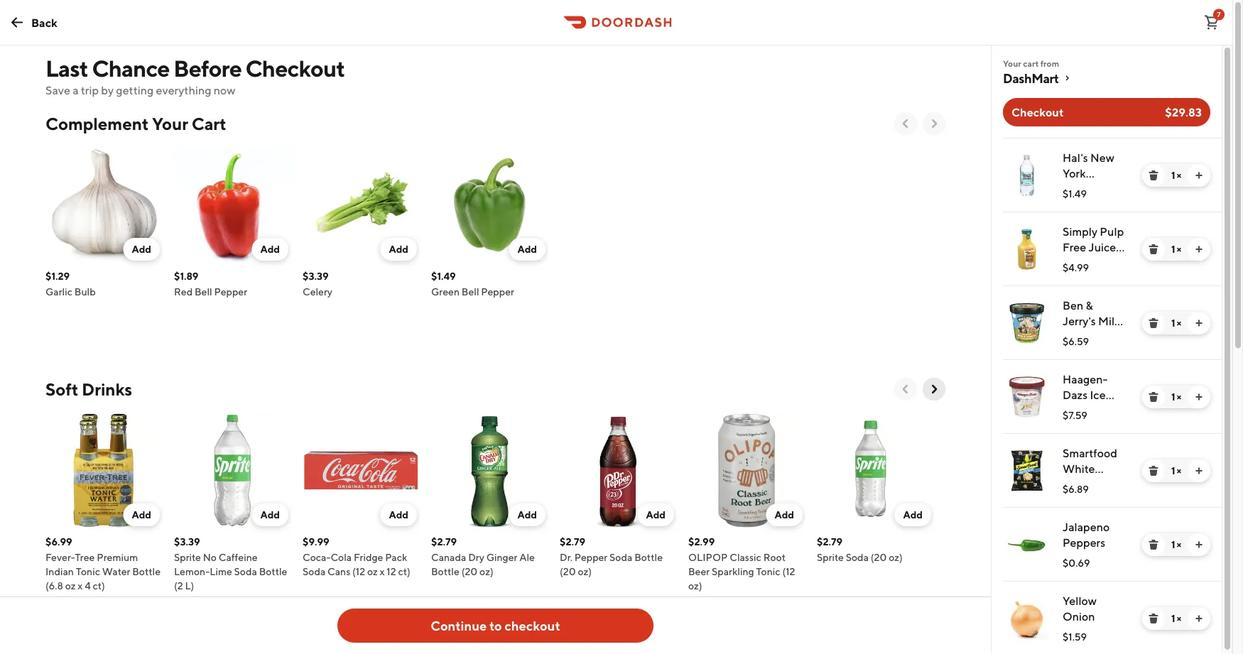 Task type: locate. For each thing, give the bounding box(es) containing it.
1 (12 from the left
[[353, 566, 365, 578]]

no
[[203, 552, 217, 564]]

1 ×
[[1172, 169, 1182, 181], [1172, 243, 1182, 255], [1172, 317, 1182, 329], [1172, 391, 1182, 403], [1172, 465, 1182, 477], [1172, 539, 1182, 551], [1172, 613, 1182, 625]]

(12 inside $9.99 coca-cola fridge pack soda cans (12 oz x 12 ct)
[[353, 566, 365, 578]]

sprite no caffeine lemon-lime soda bottle (2 l) image
[[174, 412, 291, 529]]

3 add one to cart image from the top
[[1194, 392, 1205, 403]]

$29.83
[[1166, 106, 1202, 119]]

1 remove item from cart image from the top
[[1148, 465, 1160, 477]]

remove item from cart image for $7.59
[[1148, 392, 1160, 403]]

1 for $7.59
[[1172, 391, 1176, 403]]

add for $1.29 garlic bulb
[[132, 243, 151, 255]]

(12 inside the $2.99 olipop classic root beer sparkling tonic (12 oz)
[[783, 566, 796, 578]]

list
[[992, 138, 1222, 655]]

indian
[[45, 566, 74, 578]]

(20 inside $2.79 canada dry ginger ale bottle (20 oz)
[[462, 566, 478, 578]]

1 vertical spatial $3.39
[[174, 536, 200, 548]]

$1.89 red bell pepper
[[174, 270, 247, 298]]

pepper for $1.89 red bell pepper
[[214, 286, 247, 298]]

1 sprite from the left
[[174, 552, 201, 564]]

x left 4
[[78, 580, 83, 592]]

7 items, open order cart image
[[1204, 14, 1221, 31]]

1 horizontal spatial sprite
[[817, 552, 844, 564]]

× for $1.59
[[1177, 613, 1182, 625]]

0 vertical spatial previous button of carousel image
[[899, 117, 913, 131]]

add
[[132, 243, 151, 255], [260, 243, 280, 255], [389, 243, 409, 255], [518, 243, 537, 255], [132, 509, 151, 521], [260, 509, 280, 521], [389, 509, 409, 521], [518, 509, 537, 521], [646, 509, 666, 521], [775, 509, 795, 521], [904, 509, 923, 521]]

1 horizontal spatial $1.49
[[1063, 188, 1087, 200]]

1 horizontal spatial $3.39
[[303, 270, 329, 282]]

1 × for $0.69
[[1172, 539, 1182, 551]]

list containing simply pulp free juice orange (52 oz)
[[992, 138, 1222, 655]]

0 vertical spatial oz
[[367, 566, 378, 578]]

× for $7.59
[[1177, 391, 1182, 403]]

5 1 from the top
[[1172, 465, 1176, 477]]

2 $2.79 from the left
[[560, 536, 586, 548]]

1 horizontal spatial oz
[[367, 566, 378, 578]]

1
[[1172, 169, 1176, 181], [1172, 243, 1176, 255], [1172, 317, 1176, 329], [1172, 391, 1176, 403], [1172, 465, 1176, 477], [1172, 539, 1176, 551], [1172, 613, 1176, 625]]

2 remove item from cart image from the top
[[1148, 244, 1160, 255]]

bottle inside $2.79 canada dry ginger ale bottle (20 oz)
[[431, 566, 460, 578]]

1 previous button of carousel image from the top
[[899, 117, 913, 131]]

1 horizontal spatial ct)
[[398, 566, 411, 578]]

× for $4.99
[[1177, 243, 1182, 255]]

× for $6.89
[[1177, 465, 1182, 477]]

now
[[214, 84, 235, 97]]

$2.79 inside $2.79 canada dry ginger ale bottle (20 oz)
[[431, 536, 457, 548]]

3 1 from the top
[[1172, 317, 1176, 329]]

0 horizontal spatial oz
[[65, 580, 76, 592]]

0 vertical spatial checkout
[[246, 55, 345, 81]]

2 sprite from the left
[[817, 552, 844, 564]]

4 × from the top
[[1177, 391, 1182, 403]]

lime
[[210, 566, 232, 578]]

0 horizontal spatial (12
[[353, 566, 365, 578]]

1 vertical spatial remove item from cart image
[[1148, 539, 1160, 551]]

sprite inside $3.39 sprite no caffeine lemon-lime soda bottle (2 l)
[[174, 552, 201, 564]]

1 bell from the left
[[195, 286, 212, 298]]

$6.99 fever-tree premium indian tonic water bottle (6.8 oz x 4 ct)
[[45, 536, 161, 592]]

next button of carousel image
[[927, 117, 942, 131], [927, 382, 942, 397]]

ct) right 12 at the bottom left of page
[[398, 566, 411, 578]]

x
[[380, 566, 385, 578], [78, 580, 83, 592]]

bell right green
[[462, 286, 479, 298]]

ginger
[[487, 552, 518, 564]]

add one to cart image
[[1194, 244, 1205, 255], [1194, 318, 1205, 329], [1194, 392, 1205, 403], [1194, 465, 1205, 477]]

0 vertical spatial x
[[380, 566, 385, 578]]

oz
[[367, 566, 378, 578], [65, 580, 76, 592]]

complement your cart
[[45, 113, 226, 134]]

pepper inside "$1.89 red bell pepper"
[[214, 286, 247, 298]]

2 remove item from cart image from the top
[[1148, 539, 1160, 551]]

1 × from the top
[[1177, 169, 1182, 181]]

previous button of carousel image
[[899, 117, 913, 131], [899, 382, 913, 397]]

smartfood white cheddar popcorn party size (9.75 oz) image
[[1006, 450, 1049, 492]]

jalapeno peppers image
[[1006, 524, 1049, 566]]

7 1 × from the top
[[1172, 613, 1182, 625]]

0 horizontal spatial $3.39
[[174, 536, 200, 548]]

$3.39 inside $3.39 sprite no caffeine lemon-lime soda bottle (2 l)
[[174, 536, 200, 548]]

add for $2.79 sprite soda (20 oz)
[[904, 509, 923, 521]]

(20
[[871, 552, 887, 564], [462, 566, 478, 578], [560, 566, 576, 578]]

add for $1.49 green bell pepper
[[518, 243, 537, 255]]

1 horizontal spatial your
[[1003, 58, 1022, 68]]

(12
[[353, 566, 365, 578], [783, 566, 796, 578]]

checkout
[[505, 618, 560, 634]]

oz right (6.8
[[65, 580, 76, 592]]

bottle left olipop
[[635, 552, 663, 564]]

soda inside $9.99 coca-cola fridge pack soda cans (12 oz x 12 ct)
[[303, 566, 326, 578]]

pepper right green
[[481, 286, 514, 298]]

remove item from cart image for $4.99
[[1148, 244, 1160, 255]]

1 1 × from the top
[[1172, 169, 1182, 181]]

bell inside $1.49 green bell pepper
[[462, 286, 479, 298]]

oz)
[[1063, 272, 1079, 285], [889, 552, 903, 564], [480, 566, 494, 578], [578, 566, 592, 578], [689, 580, 703, 592]]

(52
[[1105, 256, 1122, 270]]

pepper right dr.
[[575, 552, 608, 564]]

$3.39 up the "celery"
[[303, 270, 329, 282]]

last chance before checkout save a trip by getting everything now
[[45, 55, 345, 97]]

2 horizontal spatial (20
[[871, 552, 887, 564]]

5 remove item from cart image from the top
[[1148, 613, 1160, 625]]

× for $0.69
[[1177, 539, 1182, 551]]

1 remove item from cart image from the top
[[1148, 170, 1160, 181]]

1 add one to cart image from the top
[[1194, 244, 1205, 255]]

1 horizontal spatial $2.79
[[560, 536, 586, 548]]

1 horizontal spatial checkout
[[1012, 106, 1064, 119]]

cans
[[328, 566, 351, 578]]

$2.79 dr. pepper soda bottle (20 oz)
[[560, 536, 663, 578]]

4 add one to cart image from the top
[[1194, 465, 1205, 477]]

green bell pepper image
[[431, 146, 549, 264]]

1 vertical spatial $1.49
[[431, 270, 456, 282]]

1 × for $6.89
[[1172, 465, 1182, 477]]

bell
[[195, 286, 212, 298], [462, 286, 479, 298]]

lemon-
[[174, 566, 210, 578]]

2 horizontal spatial pepper
[[575, 552, 608, 564]]

1 vertical spatial previous button of carousel image
[[899, 382, 913, 397]]

3 remove item from cart image from the top
[[1148, 318, 1160, 329]]

classic
[[730, 552, 762, 564]]

bottle right water at the bottom left of the page
[[132, 566, 161, 578]]

1 for $6.89
[[1172, 465, 1176, 477]]

$7.59
[[1063, 410, 1088, 421]]

(20 inside $2.79 dr. pepper soda bottle (20 oz)
[[560, 566, 576, 578]]

next button of carousel image for complement your cart
[[927, 117, 942, 131]]

add for $3.39 celery
[[389, 243, 409, 255]]

1 1 from the top
[[1172, 169, 1176, 181]]

before
[[174, 55, 242, 81]]

yellow onion image
[[1006, 598, 1049, 640]]

$2.79 for $2.79 canada dry ginger ale bottle (20 oz)
[[431, 536, 457, 548]]

3 1 × from the top
[[1172, 317, 1182, 329]]

2 vertical spatial add one to cart image
[[1194, 613, 1205, 625]]

oz down fridge at bottom left
[[367, 566, 378, 578]]

remove item from cart image for $1.49
[[1148, 170, 1160, 181]]

$2.79
[[431, 536, 457, 548], [560, 536, 586, 548], [817, 536, 843, 548]]

0 vertical spatial $1.49
[[1063, 188, 1087, 200]]

0 horizontal spatial checkout
[[246, 55, 345, 81]]

5 × from the top
[[1177, 465, 1182, 477]]

remove item from cart image for $1.59
[[1148, 613, 1160, 625]]

(12 for fridge
[[353, 566, 365, 578]]

save
[[45, 84, 70, 97]]

$1.49 inside $1.49 green bell pepper
[[431, 270, 456, 282]]

2 × from the top
[[1177, 243, 1182, 255]]

×
[[1177, 169, 1182, 181], [1177, 243, 1182, 255], [1177, 317, 1182, 329], [1177, 391, 1182, 403], [1177, 465, 1182, 477], [1177, 539, 1182, 551], [1177, 613, 1182, 625]]

1 vertical spatial ct)
[[93, 580, 105, 592]]

$6.59
[[1063, 336, 1089, 348]]

remove item from cart image
[[1148, 170, 1160, 181], [1148, 244, 1160, 255], [1148, 318, 1160, 329], [1148, 392, 1160, 403], [1148, 613, 1160, 625]]

4 1 × from the top
[[1172, 391, 1182, 403]]

4
[[85, 580, 91, 592]]

0 vertical spatial add one to cart image
[[1194, 170, 1205, 181]]

5 1 × from the top
[[1172, 465, 1182, 477]]

2 tonic from the left
[[756, 566, 781, 578]]

1 horizontal spatial pepper
[[481, 286, 514, 298]]

sprite inside $2.79 sprite soda (20 oz)
[[817, 552, 844, 564]]

ct) right 4
[[93, 580, 105, 592]]

pepper
[[214, 286, 247, 298], [481, 286, 514, 298], [575, 552, 608, 564]]

12
[[387, 566, 396, 578]]

2 (12 from the left
[[783, 566, 796, 578]]

$1.49 up green
[[431, 270, 456, 282]]

$3.39 for $3.39 sprite no caffeine lemon-lime soda bottle (2 l)
[[174, 536, 200, 548]]

$2.79 sprite soda (20 oz)
[[817, 536, 903, 564]]

tonic down root
[[756, 566, 781, 578]]

oz inside $9.99 coca-cola fridge pack soda cans (12 oz x 12 ct)
[[367, 566, 378, 578]]

add for $3.39 sprite no caffeine lemon-lime soda bottle (2 l)
[[260, 509, 280, 521]]

0 vertical spatial remove item from cart image
[[1148, 465, 1160, 477]]

1 next button of carousel image from the top
[[927, 117, 942, 131]]

1 vertical spatial x
[[78, 580, 83, 592]]

$1.49 inside list
[[1063, 188, 1087, 200]]

2 1 from the top
[[1172, 243, 1176, 255]]

$2.79 inside $2.79 dr. pepper soda bottle (20 oz)
[[560, 536, 586, 548]]

your
[[1003, 58, 1022, 68], [152, 113, 188, 134]]

$3.39 inside $3.39 celery
[[303, 270, 329, 282]]

your left cart
[[1003, 58, 1022, 68]]

2 add one to cart image from the top
[[1194, 539, 1205, 551]]

$2.79 canada dry ginger ale bottle (20 oz)
[[431, 536, 535, 578]]

sprite up lemon- at bottom left
[[174, 552, 201, 564]]

4 remove item from cart image from the top
[[1148, 392, 1160, 403]]

1 × for $6.59
[[1172, 317, 1182, 329]]

3 add one to cart image from the top
[[1194, 613, 1205, 625]]

0 horizontal spatial (20
[[462, 566, 478, 578]]

a
[[73, 84, 79, 97]]

0 vertical spatial next button of carousel image
[[927, 117, 942, 131]]

(12 for root
[[783, 566, 796, 578]]

$3.39 for $3.39 celery
[[303, 270, 329, 282]]

6 1 × from the top
[[1172, 539, 1182, 551]]

pack
[[385, 552, 408, 564]]

6 1 from the top
[[1172, 539, 1176, 551]]

$1.49 up simply
[[1063, 188, 1087, 200]]

bell inside "$1.89 red bell pepper"
[[195, 286, 212, 298]]

1 horizontal spatial bell
[[462, 286, 479, 298]]

tonic inside the $2.99 olipop classic root beer sparkling tonic (12 oz)
[[756, 566, 781, 578]]

$3.39 up lemon- at bottom left
[[174, 536, 200, 548]]

0 horizontal spatial tonic
[[76, 566, 100, 578]]

0 horizontal spatial sprite
[[174, 552, 201, 564]]

1 horizontal spatial x
[[380, 566, 385, 578]]

sprite right root
[[817, 552, 844, 564]]

0 horizontal spatial $2.79
[[431, 536, 457, 548]]

1 vertical spatial next button of carousel image
[[927, 382, 942, 397]]

your cart from
[[1003, 58, 1060, 68]]

1 horizontal spatial tonic
[[756, 566, 781, 578]]

1 vertical spatial add one to cart image
[[1194, 539, 1205, 551]]

bottle inside $2.79 dr. pepper soda bottle (20 oz)
[[635, 552, 663, 564]]

add one to cart image for $6.59
[[1194, 318, 1205, 329]]

canada dry ginger ale bottle (20 oz) image
[[431, 412, 549, 529]]

3 $2.79 from the left
[[817, 536, 843, 548]]

$3.39 sprite no caffeine lemon-lime soda bottle (2 l)
[[174, 536, 287, 592]]

0 horizontal spatial x
[[78, 580, 83, 592]]

1 horizontal spatial (20
[[560, 566, 576, 578]]

premium
[[97, 552, 138, 564]]

7 button
[[1198, 8, 1227, 37]]

0 horizontal spatial bell
[[195, 286, 212, 298]]

bell right red at top
[[195, 286, 212, 298]]

pepper inside $1.49 green bell pepper
[[481, 286, 514, 298]]

2 bell from the left
[[462, 286, 479, 298]]

$1.49 green bell pepper
[[431, 270, 514, 298]]

trip
[[81, 84, 99, 97]]

1 for $1.49
[[1172, 169, 1176, 181]]

your down everything
[[152, 113, 188, 134]]

2 1 × from the top
[[1172, 243, 1182, 255]]

bottle down canada
[[431, 566, 460, 578]]

x inside $9.99 coca-cola fridge pack soda cans (12 oz x 12 ct)
[[380, 566, 385, 578]]

tonic up 4
[[76, 566, 100, 578]]

ct)
[[398, 566, 411, 578], [93, 580, 105, 592]]

oz) inside $2.79 sprite soda (20 oz)
[[889, 552, 903, 564]]

4 1 from the top
[[1172, 391, 1176, 403]]

pepper right red at top
[[214, 286, 247, 298]]

next button of carousel image for soft drinks
[[927, 382, 942, 397]]

water
[[102, 566, 130, 578]]

7 × from the top
[[1177, 613, 1182, 625]]

checkout inside last chance before checkout save a trip by getting everything now
[[246, 55, 345, 81]]

$9.99
[[303, 536, 330, 548]]

add one to cart image for jalapeno
[[1194, 539, 1205, 551]]

6 × from the top
[[1177, 539, 1182, 551]]

peppers
[[1063, 536, 1106, 550]]

(12 down fridge at bottom left
[[353, 566, 365, 578]]

oz) inside $2.79 dr. pepper soda bottle (20 oz)
[[578, 566, 592, 578]]

0 vertical spatial ct)
[[398, 566, 411, 578]]

cart
[[192, 113, 226, 134]]

2 next button of carousel image from the top
[[927, 382, 942, 397]]

(6.8
[[45, 580, 63, 592]]

oz inside $6.99 fever-tree premium indian tonic water bottle (6.8 oz x 4 ct)
[[65, 580, 76, 592]]

$1.29 garlic bulb
[[45, 270, 96, 298]]

garlic bulb image
[[45, 146, 163, 264]]

1 $2.79 from the left
[[431, 536, 457, 548]]

add one to cart image for $4.99
[[1194, 244, 1205, 255]]

$1.49
[[1063, 188, 1087, 200], [431, 270, 456, 282]]

ben & jerry's milk & cookies ice cream (16 oz) image
[[1006, 302, 1049, 345]]

coca-cola fridge pack soda cans (12 oz x 12 ct) image
[[303, 412, 420, 529]]

remove item from cart image
[[1148, 465, 1160, 477], [1148, 539, 1160, 551]]

sprite soda (20 oz) image
[[817, 412, 935, 529]]

x left 12 at the bottom left of page
[[380, 566, 385, 578]]

bottle right lime
[[259, 566, 287, 578]]

7 1 from the top
[[1172, 613, 1176, 625]]

$2.79 inside $2.79 sprite soda (20 oz)
[[817, 536, 843, 548]]

$1.49 for $1.49
[[1063, 188, 1087, 200]]

bell for red
[[195, 286, 212, 298]]

add for $2.79 dr. pepper soda bottle (20 oz)
[[646, 509, 666, 521]]

1 tonic from the left
[[76, 566, 100, 578]]

0 horizontal spatial ct)
[[93, 580, 105, 592]]

add one to cart image for $7.59
[[1194, 392, 1205, 403]]

last
[[45, 55, 88, 81]]

2 add one to cart image from the top
[[1194, 318, 1205, 329]]

add one to cart image
[[1194, 170, 1205, 181], [1194, 539, 1205, 551], [1194, 613, 1205, 625]]

0 horizontal spatial pepper
[[214, 286, 247, 298]]

canada
[[431, 552, 466, 564]]

1 for $0.69
[[1172, 539, 1176, 551]]

3 × from the top
[[1177, 317, 1182, 329]]

(12 down root
[[783, 566, 796, 578]]

2 horizontal spatial $2.79
[[817, 536, 843, 548]]

0 vertical spatial $3.39
[[303, 270, 329, 282]]

back
[[31, 16, 57, 29]]

celery image
[[303, 146, 420, 264]]

2 previous button of carousel image from the top
[[899, 382, 913, 397]]

1 horizontal spatial (12
[[783, 566, 796, 578]]

0 horizontal spatial $1.49
[[431, 270, 456, 282]]

0 horizontal spatial your
[[152, 113, 188, 134]]

1 vertical spatial oz
[[65, 580, 76, 592]]



Task type: describe. For each thing, give the bounding box(es) containing it.
1 vertical spatial your
[[152, 113, 188, 134]]

chance
[[92, 55, 170, 81]]

pepper for $1.49 green bell pepper
[[481, 286, 514, 298]]

$2.79 for $2.79 sprite soda (20 oz)
[[817, 536, 843, 548]]

continue
[[431, 618, 487, 634]]

jalapeno peppers
[[1063, 521, 1110, 550]]

$9.99 coca-cola fridge pack soda cans (12 oz x 12 ct)
[[303, 536, 411, 578]]

complement
[[45, 113, 149, 134]]

× for $1.49
[[1177, 169, 1182, 181]]

1 × for $4.99
[[1172, 243, 1182, 255]]

dashmart link
[[1003, 70, 1211, 87]]

bottle inside $3.39 sprite no caffeine lemon-lime soda bottle (2 l)
[[259, 566, 287, 578]]

fever-
[[45, 552, 75, 564]]

simply
[[1063, 225, 1098, 238]]

red
[[174, 286, 193, 298]]

1 × for $1.49
[[1172, 169, 1182, 181]]

caffeine
[[219, 552, 258, 564]]

pulp
[[1100, 225, 1124, 238]]

coca-
[[303, 552, 331, 564]]

add for $2.99 olipop classic root beer sparkling tonic (12 oz)
[[775, 509, 795, 521]]

green
[[431, 286, 460, 298]]

tree
[[75, 552, 95, 564]]

beer
[[689, 566, 710, 578]]

1 × for $1.59
[[1172, 613, 1182, 625]]

$1.89
[[174, 270, 199, 282]]

remove item from cart image for $6.59
[[1148, 318, 1160, 329]]

juice
[[1089, 241, 1117, 254]]

fridge
[[354, 552, 383, 564]]

jalapeno
[[1063, 521, 1110, 534]]

add for $6.99 fever-tree premium indian tonic water bottle (6.8 oz x 4 ct)
[[132, 509, 151, 521]]

dr. pepper soda bottle (20 oz) image
[[560, 412, 677, 529]]

from
[[1041, 58, 1060, 68]]

red bell pepper image
[[174, 146, 291, 264]]

$0.69
[[1063, 558, 1090, 569]]

cola
[[331, 552, 352, 564]]

soda inside $2.79 sprite soda (20 oz)
[[846, 552, 869, 564]]

getting
[[116, 84, 154, 97]]

bulb
[[74, 286, 96, 298]]

drinks
[[82, 379, 132, 399]]

add for $1.89 red bell pepper
[[260, 243, 280, 255]]

continue to checkout
[[431, 618, 560, 634]]

soda inside $3.39 sprite no caffeine lemon-lime soda bottle (2 l)
[[234, 566, 257, 578]]

$6.89
[[1063, 484, 1089, 495]]

1 vertical spatial checkout
[[1012, 106, 1064, 119]]

x inside $6.99 fever-tree premium indian tonic water bottle (6.8 oz x 4 ct)
[[78, 580, 83, 592]]

ct) inside $9.99 coca-cola fridge pack soda cans (12 oz x 12 ct)
[[398, 566, 411, 578]]

by
[[101, 84, 114, 97]]

sprite for sprite no caffeine lemon-lime soda bottle (2 l)
[[174, 552, 201, 564]]

ale
[[520, 552, 535, 564]]

1 for $1.59
[[1172, 613, 1176, 625]]

$3.39 celery
[[303, 270, 333, 298]]

to
[[490, 618, 502, 634]]

remove item from cart image for $0.69
[[1148, 539, 1160, 551]]

l)
[[185, 580, 194, 592]]

pepper inside $2.79 dr. pepper soda bottle (20 oz)
[[575, 552, 608, 564]]

tonic inside $6.99 fever-tree premium indian tonic water bottle (6.8 oz x 4 ct)
[[76, 566, 100, 578]]

(2
[[174, 580, 183, 592]]

1 for $4.99
[[1172, 243, 1176, 255]]

onion
[[1063, 610, 1096, 624]]

everything
[[156, 84, 211, 97]]

add for $9.99 coca-cola fridge pack soda cans (12 oz x 12 ct)
[[389, 509, 409, 521]]

soft
[[45, 379, 78, 399]]

1 add one to cart image from the top
[[1194, 170, 1205, 181]]

$2.79 for $2.79 dr. pepper soda bottle (20 oz)
[[560, 536, 586, 548]]

$1.49 for $1.49 green bell pepper
[[431, 270, 456, 282]]

previous button of carousel image for complement your cart
[[899, 117, 913, 131]]

back button
[[0, 8, 66, 37]]

$2.99 olipop classic root beer sparkling tonic (12 oz)
[[689, 536, 796, 592]]

garlic
[[45, 286, 72, 298]]

$2.99
[[689, 536, 715, 548]]

(20 inside $2.79 sprite soda (20 oz)
[[871, 552, 887, 564]]

add one to cart image for $6.89
[[1194, 465, 1205, 477]]

bottle inside $6.99 fever-tree premium indian tonic water bottle (6.8 oz x 4 ct)
[[132, 566, 161, 578]]

1 × for $7.59
[[1172, 391, 1182, 403]]

soda inside $2.79 dr. pepper soda bottle (20 oz)
[[610, 552, 633, 564]]

olipop classic root beer sparkling tonic (12 oz) image
[[689, 412, 806, 529]]

dry
[[468, 552, 485, 564]]

dashmart
[[1003, 70, 1059, 86]]

dr.
[[560, 552, 573, 564]]

simply pulp free juice orange (52 oz)
[[1063, 225, 1124, 285]]

$6.99
[[45, 536, 72, 548]]

celery
[[303, 286, 333, 298]]

soft drinks
[[45, 379, 132, 399]]

bell for green
[[462, 286, 479, 298]]

remove item from cart image for $6.89
[[1148, 465, 1160, 477]]

sprite for sprite soda (20 oz)
[[817, 552, 844, 564]]

oz) inside $2.79 canada dry ginger ale bottle (20 oz)
[[480, 566, 494, 578]]

fever-tree premium indian tonic water bottle (6.8 oz x 4 ct) image
[[45, 412, 163, 529]]

free
[[1063, 241, 1087, 254]]

olipop
[[689, 552, 728, 564]]

add for $2.79 canada dry ginger ale bottle (20 oz)
[[518, 509, 537, 521]]

previous button of carousel image for soft drinks
[[899, 382, 913, 397]]

oz) inside simply pulp free juice orange (52 oz)
[[1063, 272, 1079, 285]]

hal's new york original sparkling seltzer water bottle (20 oz) image
[[1006, 154, 1049, 197]]

add one to cart image for yellow
[[1194, 613, 1205, 625]]

0 vertical spatial your
[[1003, 58, 1022, 68]]

$1.59
[[1063, 631, 1087, 643]]

simply pulp free juice orange (52 oz) image
[[1006, 228, 1049, 271]]

cart
[[1024, 58, 1039, 68]]

× for $6.59
[[1177, 317, 1182, 329]]

yellow onion
[[1063, 594, 1097, 624]]

haagen-dazs ice cream vanilla (14 oz) image
[[1006, 376, 1049, 419]]

continue to checkout button
[[338, 609, 654, 643]]

orange
[[1063, 256, 1102, 270]]

$1.29
[[45, 270, 70, 282]]

1 for $6.59
[[1172, 317, 1176, 329]]

$4.99
[[1063, 262, 1089, 274]]

sparkling
[[712, 566, 754, 578]]

yellow
[[1063, 594, 1097, 608]]

root
[[764, 552, 786, 564]]

ct) inside $6.99 fever-tree premium indian tonic water bottle (6.8 oz x 4 ct)
[[93, 580, 105, 592]]

7
[[1218, 10, 1221, 18]]

oz) inside the $2.99 olipop classic root beer sparkling tonic (12 oz)
[[689, 580, 703, 592]]



Task type: vqa. For each thing, say whether or not it's contained in the screenshot.
Top, within classic basque cheesecake super creamy cheesecake with a delicious and uniquely "burnt" top, covered with fresh berries.
no



